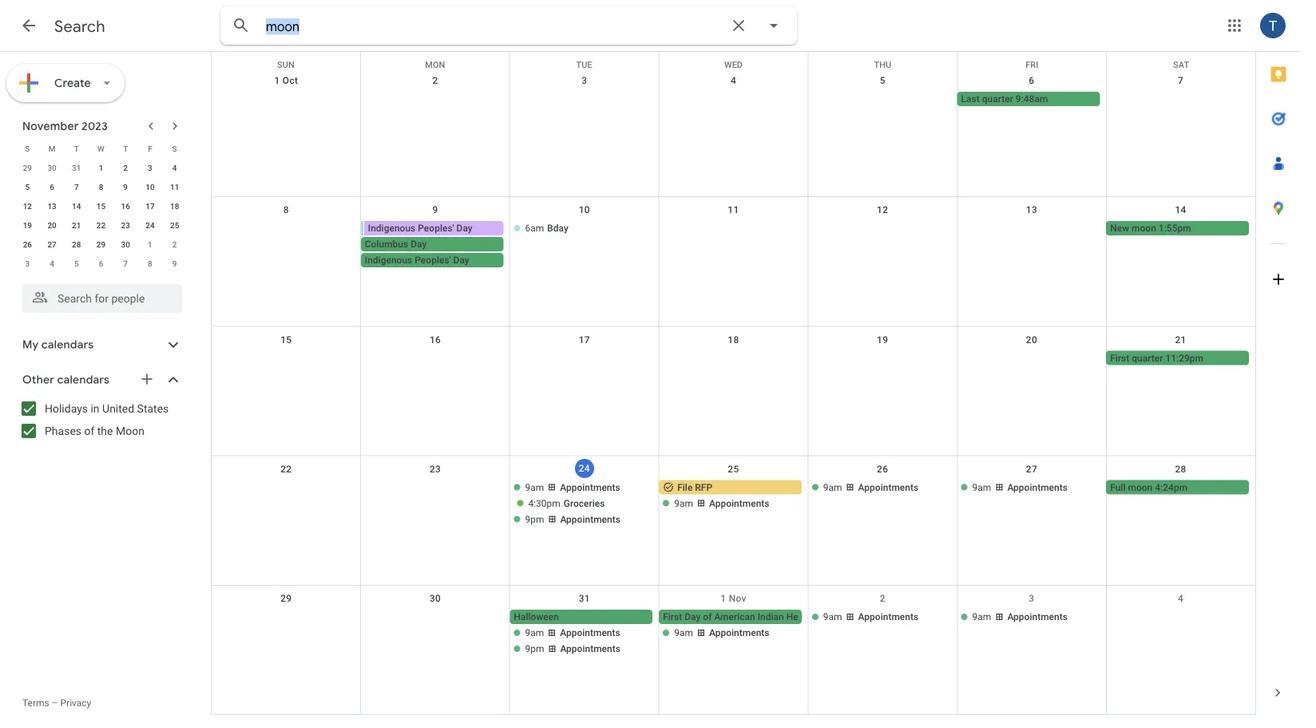 Task type: describe. For each thing, give the bounding box(es) containing it.
row containing s
[[15, 139, 187, 158]]

7 inside grid
[[1178, 75, 1184, 86]]

privacy
[[60, 698, 91, 709]]

28 element
[[67, 235, 86, 254]]

1 vertical spatial 21
[[1175, 334, 1187, 345]]

–
[[52, 698, 58, 709]]

indian
[[758, 612, 784, 623]]

2 horizontal spatial 5
[[880, 75, 886, 86]]

nov
[[729, 593, 747, 605]]

2 t from the left
[[123, 144, 128, 153]]

4:24pm
[[1155, 482, 1188, 493]]

0 vertical spatial indigenous peoples' day button
[[364, 221, 504, 236]]

full
[[1111, 482, 1126, 493]]

new
[[1111, 223, 1130, 234]]

1 horizontal spatial 14
[[1175, 205, 1187, 216]]

2023
[[82, 119, 108, 133]]

31 october element
[[67, 158, 86, 177]]

row containing 5
[[15, 177, 187, 197]]

full moon 4:24pm button
[[1107, 481, 1249, 495]]

row containing sun
[[212, 52, 1256, 70]]

terms
[[22, 698, 49, 709]]

2 december element
[[165, 235, 184, 254]]

november
[[22, 119, 79, 133]]

2 s from the left
[[172, 144, 177, 153]]

13 inside grid
[[1026, 205, 1038, 216]]

in
[[91, 402, 100, 415]]

quarter for 9:48am
[[982, 93, 1014, 105]]

tue
[[576, 60, 592, 70]]

privacy link
[[60, 698, 91, 709]]

f
[[148, 144, 152, 153]]

1 vertical spatial 22
[[281, 464, 292, 475]]

november 2023
[[22, 119, 108, 133]]

29 for 1 nov
[[281, 593, 292, 605]]

go back image
[[19, 16, 38, 35]]

1 horizontal spatial 12
[[877, 205, 889, 216]]

other
[[22, 373, 54, 387]]

31 for 1
[[72, 163, 81, 173]]

columbus day button
[[361, 237, 504, 252]]

14 element
[[67, 197, 86, 216]]

row group containing 29
[[15, 158, 187, 273]]

1 vertical spatial 25
[[728, 464, 739, 475]]

heritage
[[787, 612, 823, 623]]

25 inside row group
[[170, 220, 179, 230]]

30 for 1 nov
[[430, 593, 441, 605]]

first for first quarter 11:29pm
[[1111, 353, 1130, 364]]

1 vertical spatial 20
[[1026, 334, 1038, 345]]

states
[[137, 402, 169, 415]]

file
[[678, 482, 693, 493]]

30 element
[[116, 235, 135, 254]]

phases of the moon
[[45, 425, 144, 438]]

29 element
[[91, 235, 111, 254]]

9pm for 4:30pm
[[525, 514, 544, 525]]

1 vertical spatial peoples'
[[415, 255, 451, 266]]

cell containing indigenous peoples' day columbus day indigenous peoples' day
[[361, 221, 510, 269]]

first day of american indian heritage month button
[[659, 610, 853, 625]]

moon for new
[[1132, 223, 1157, 234]]

1 vertical spatial indigenous
[[365, 255, 412, 266]]

1 vertical spatial 28
[[1175, 464, 1187, 475]]

indigenous peoples' day columbus day indigenous peoples' day
[[365, 223, 473, 266]]

search
[[54, 16, 105, 36]]

phases
[[45, 425, 81, 438]]

thu
[[874, 60, 892, 70]]

6am bday
[[525, 223, 569, 234]]

of inside other calendars list
[[84, 425, 95, 438]]

columbus
[[365, 239, 408, 250]]

holidays in united states
[[45, 402, 169, 415]]

12 inside row group
[[23, 201, 32, 211]]

1 horizontal spatial 10
[[579, 205, 590, 216]]

rfp
[[695, 482, 713, 493]]

30 inside row
[[121, 240, 130, 249]]

1 vertical spatial 6
[[50, 182, 54, 192]]

moon for full
[[1128, 482, 1153, 493]]

month
[[826, 612, 853, 623]]

1 vertical spatial 16
[[430, 334, 441, 345]]

29 october element
[[18, 158, 37, 177]]

cell containing halloween
[[510, 610, 659, 658]]

day up columbus day button
[[457, 223, 473, 234]]

11:29pm
[[1166, 353, 1204, 364]]

22 element
[[91, 216, 111, 235]]

1 december element
[[141, 235, 160, 254]]

cell containing first day of american indian heritage month
[[659, 610, 853, 658]]

1 vertical spatial 9
[[433, 205, 438, 216]]

day inside 'button'
[[685, 612, 701, 623]]

none search field search for people
[[0, 278, 198, 313]]

1 horizontal spatial 23
[[430, 464, 441, 475]]

other calendars button
[[3, 367, 198, 393]]

new moon 1:55pm button
[[1107, 221, 1249, 236]]

27 inside row group
[[47, 240, 57, 249]]

23 element
[[116, 216, 135, 235]]

1 vertical spatial indigenous peoples' day button
[[361, 253, 504, 268]]

1 vertical spatial 18
[[728, 334, 739, 345]]

1 vertical spatial 11
[[728, 205, 739, 216]]

calendars for other calendars
[[57, 373, 110, 387]]

6am
[[525, 223, 544, 234]]

2 vertical spatial 7
[[123, 259, 128, 268]]

1 vertical spatial 19
[[877, 334, 889, 345]]

new moon 1:55pm
[[1111, 223, 1192, 234]]

16 element
[[116, 197, 135, 216]]

4:30pm groceries
[[528, 498, 605, 509]]

grid containing 1 oct
[[211, 52, 1256, 716]]

wed
[[725, 60, 743, 70]]

13 inside 13 element
[[47, 201, 57, 211]]

21 inside row group
[[72, 220, 81, 230]]

fri
[[1026, 60, 1039, 70]]

16 inside row group
[[121, 201, 130, 211]]

file rfp button
[[659, 481, 802, 495]]

17 inside row group
[[146, 201, 155, 211]]

29 for 1
[[23, 163, 32, 173]]

1 down w at the top of the page
[[99, 163, 103, 173]]

0 vertical spatial indigenous
[[368, 223, 416, 234]]

10 element
[[141, 177, 160, 197]]

m
[[48, 144, 55, 153]]

full moon 4:24pm
[[1111, 482, 1188, 493]]

0 vertical spatial 9
[[123, 182, 128, 192]]

1 s from the left
[[25, 144, 30, 153]]

1 for 1 december element
[[148, 240, 152, 249]]

18 element
[[165, 197, 184, 216]]

11 element
[[165, 177, 184, 197]]

oct
[[283, 75, 298, 86]]

last quarter 9:48am
[[961, 93, 1048, 105]]

8 december element
[[141, 254, 160, 273]]

first for first day of american indian heritage month
[[663, 612, 682, 623]]

1 vertical spatial 15
[[281, 334, 292, 345]]

quarter for 11:29pm
[[1132, 353, 1163, 364]]

1 nov
[[721, 593, 747, 605]]

holidays
[[45, 402, 88, 415]]

9:48am
[[1016, 93, 1048, 105]]



Task type: locate. For each thing, give the bounding box(es) containing it.
27 element
[[42, 235, 62, 254]]

cell containing file rfp
[[659, 481, 808, 529]]

4 december element
[[42, 254, 62, 273]]

30
[[47, 163, 57, 173], [121, 240, 130, 249], [430, 593, 441, 605]]

1 oct
[[274, 75, 298, 86]]

1 left nov
[[721, 593, 726, 605]]

25
[[170, 220, 179, 230], [728, 464, 739, 475]]

0 horizontal spatial 11
[[170, 182, 179, 192]]

2 horizontal spatial 6
[[1029, 75, 1035, 86]]

moon right new
[[1132, 223, 1157, 234]]

9 down 2 december element
[[172, 259, 177, 268]]

my
[[22, 338, 39, 352]]

0 vertical spatial 25
[[170, 220, 179, 230]]

13
[[47, 201, 57, 211], [1026, 205, 1038, 216]]

the
[[97, 425, 113, 438]]

1 horizontal spatial quarter
[[1132, 353, 1163, 364]]

31 inside row group
[[72, 163, 81, 173]]

moon inside full moon 4:24pm button
[[1128, 482, 1153, 493]]

0 vertical spatial 5
[[880, 75, 886, 86]]

17 element
[[141, 197, 160, 216]]

1 horizontal spatial 20
[[1026, 334, 1038, 345]]

calendars for my calendars
[[41, 338, 94, 352]]

1 horizontal spatial 30
[[121, 240, 130, 249]]

24 element
[[141, 216, 160, 235]]

28 up full moon 4:24pm button
[[1175, 464, 1187, 475]]

0 vertical spatial 6
[[1029, 75, 1035, 86]]

sun
[[277, 60, 295, 70]]

day left 'american'
[[685, 612, 701, 623]]

my calendars
[[22, 338, 94, 352]]

28 inside row group
[[72, 240, 81, 249]]

s
[[25, 144, 30, 153], [172, 144, 177, 153]]

1 vertical spatial first
[[663, 612, 682, 623]]

1 for 1 nov
[[721, 593, 726, 605]]

0 vertical spatial 23
[[121, 220, 130, 230]]

1:55pm
[[1159, 223, 1192, 234]]

0 horizontal spatial of
[[84, 425, 95, 438]]

6 december element
[[91, 254, 111, 273]]

21 element
[[67, 216, 86, 235]]

row containing 19
[[15, 216, 187, 235]]

quarter
[[982, 93, 1014, 105], [1132, 353, 1163, 364]]

1 vertical spatial 27
[[1026, 464, 1038, 475]]

first left 'american'
[[663, 612, 682, 623]]

indigenous peoples' day button down columbus day button
[[361, 253, 504, 268]]

1 horizontal spatial 28
[[1175, 464, 1187, 475]]

0 vertical spatial 28
[[72, 240, 81, 249]]

1
[[274, 75, 280, 86], [99, 163, 103, 173], [148, 240, 152, 249], [721, 593, 726, 605]]

2 horizontal spatial 29
[[281, 593, 292, 605]]

indigenous down columbus in the top of the page
[[365, 255, 412, 266]]

day down columbus day button
[[453, 255, 469, 266]]

1 left 'oct'
[[274, 75, 280, 86]]

search options image
[[758, 10, 790, 42]]

3 december element
[[18, 254, 37, 273]]

t left f on the left top
[[123, 144, 128, 153]]

19 element
[[18, 216, 37, 235]]

31
[[72, 163, 81, 173], [579, 593, 590, 605]]

0 horizontal spatial 7
[[74, 182, 79, 192]]

6 down 29 element
[[99, 259, 103, 268]]

0 vertical spatial calendars
[[41, 338, 94, 352]]

24 inside row group
[[146, 220, 155, 230]]

2 vertical spatial 5
[[74, 259, 79, 268]]

add other calendars image
[[139, 371, 155, 387]]

31 right 30 october element
[[72, 163, 81, 173]]

1 horizontal spatial 21
[[1175, 334, 1187, 345]]

Search text field
[[266, 18, 720, 35]]

0 horizontal spatial 14
[[72, 201, 81, 211]]

1 for 1 oct
[[274, 75, 280, 86]]

7 down sat
[[1178, 75, 1184, 86]]

1 vertical spatial quarter
[[1132, 353, 1163, 364]]

6
[[1029, 75, 1035, 86], [50, 182, 54, 192], [99, 259, 103, 268]]

day
[[457, 223, 473, 234], [411, 239, 427, 250], [453, 255, 469, 266], [685, 612, 701, 623]]

quarter left 11:29pm
[[1132, 353, 1163, 364]]

1 horizontal spatial 27
[[1026, 464, 1038, 475]]

9pm inside row
[[525, 514, 544, 525]]

moon
[[1132, 223, 1157, 234], [1128, 482, 1153, 493]]

peoples' up columbus day button
[[418, 223, 454, 234]]

6 down fri
[[1029, 75, 1035, 86]]

november 2023 grid
[[15, 139, 187, 273]]

0 vertical spatial quarter
[[982, 93, 1014, 105]]

1 horizontal spatial 29
[[96, 240, 106, 249]]

5 december element
[[67, 254, 86, 273]]

0 vertical spatial peoples'
[[418, 223, 454, 234]]

6 up 13 element
[[50, 182, 54, 192]]

11
[[170, 182, 179, 192], [728, 205, 739, 216]]

1 vertical spatial calendars
[[57, 373, 110, 387]]

25 up file rfp button
[[728, 464, 739, 475]]

1 horizontal spatial s
[[172, 144, 177, 153]]

create button
[[6, 64, 125, 102]]

11 inside november 2023 grid
[[170, 182, 179, 192]]

of inside 'button'
[[703, 612, 712, 623]]

0 vertical spatial 24
[[146, 220, 155, 230]]

of
[[84, 425, 95, 438], [703, 612, 712, 623]]

1 horizontal spatial 17
[[579, 334, 590, 345]]

19 inside 19 element
[[23, 220, 32, 230]]

3
[[582, 75, 587, 86], [148, 163, 152, 173], [25, 259, 30, 268], [1029, 593, 1035, 605]]

1 vertical spatial of
[[703, 612, 712, 623]]

29 inside row
[[96, 240, 106, 249]]

8 inside 8 december element
[[148, 259, 152, 268]]

9 up 16 element
[[123, 182, 128, 192]]

last quarter 9:48am button
[[957, 92, 1100, 106]]

5 inside "element"
[[74, 259, 79, 268]]

0 horizontal spatial 29
[[23, 163, 32, 173]]

terms link
[[22, 698, 49, 709]]

first inside button
[[1111, 353, 1130, 364]]

calendars inside dropdown button
[[41, 338, 94, 352]]

7
[[1178, 75, 1184, 86], [74, 182, 79, 192], [123, 259, 128, 268]]

united
[[102, 402, 134, 415]]

moon inside "new moon 1:55pm" button
[[1132, 223, 1157, 234]]

0 horizontal spatial 10
[[146, 182, 155, 192]]

w
[[98, 144, 105, 153]]

0 horizontal spatial 18
[[170, 201, 179, 211]]

quarter inside the first quarter 11:29pm button
[[1132, 353, 1163, 364]]

9am
[[525, 482, 544, 493], [823, 482, 842, 493], [973, 482, 992, 493], [674, 498, 693, 509], [823, 612, 842, 623], [973, 612, 992, 623], [525, 628, 544, 639], [674, 628, 693, 639]]

0 horizontal spatial 9
[[123, 182, 128, 192]]

26
[[23, 240, 32, 249], [877, 464, 889, 475]]

create
[[54, 76, 91, 90]]

0 horizontal spatial 24
[[146, 220, 155, 230]]

2 vertical spatial 29
[[281, 593, 292, 605]]

halloween button
[[510, 610, 653, 625]]

halloween
[[514, 612, 559, 623]]

20 inside row group
[[47, 220, 57, 230]]

25 up 2 december element
[[170, 220, 179, 230]]

25 element
[[165, 216, 184, 235]]

terms – privacy
[[22, 698, 91, 709]]

0 horizontal spatial 22
[[96, 220, 106, 230]]

peoples'
[[418, 223, 454, 234], [415, 255, 451, 266]]

28
[[72, 240, 81, 249], [1175, 464, 1187, 475]]

s right f on the left top
[[172, 144, 177, 153]]

14 inside november 2023 grid
[[72, 201, 81, 211]]

of left the the
[[84, 425, 95, 438]]

4:30pm
[[528, 498, 561, 509]]

1 horizontal spatial 13
[[1026, 205, 1038, 216]]

1 horizontal spatial 19
[[877, 334, 889, 345]]

Search for people text field
[[32, 284, 173, 313]]

first quarter 11:29pm button
[[1107, 351, 1249, 365]]

1 horizontal spatial t
[[123, 144, 128, 153]]

31 for 1 nov
[[579, 593, 590, 605]]

2 horizontal spatial 8
[[283, 205, 289, 216]]

9pm down 4:30pm
[[525, 514, 544, 525]]

first inside first day of american indian heritage month 'button'
[[663, 612, 682, 623]]

0 vertical spatial 27
[[47, 240, 57, 249]]

calendars inside "dropdown button"
[[57, 373, 110, 387]]

15 inside november 2023 grid
[[96, 201, 106, 211]]

first
[[1111, 353, 1130, 364], [663, 612, 682, 623]]

0 vertical spatial 29
[[23, 163, 32, 173]]

2 vertical spatial 9
[[172, 259, 177, 268]]

0 vertical spatial moon
[[1132, 223, 1157, 234]]

search heading
[[54, 16, 105, 36]]

14
[[72, 201, 81, 211], [1175, 205, 1187, 216]]

1 vertical spatial 26
[[877, 464, 889, 475]]

10
[[146, 182, 155, 192], [579, 205, 590, 216]]

27
[[47, 240, 57, 249], [1026, 464, 1038, 475]]

None search field
[[220, 6, 797, 45], [0, 278, 198, 313], [220, 6, 797, 45]]

of left 'american'
[[703, 612, 712, 623]]

first day of american indian heritage month
[[663, 612, 853, 623]]

peoples' down columbus day button
[[415, 255, 451, 266]]

day right columbus in the top of the page
[[411, 239, 427, 250]]

0 vertical spatial 22
[[96, 220, 106, 230]]

1 vertical spatial 23
[[430, 464, 441, 475]]

american
[[714, 612, 755, 623]]

1 horizontal spatial 8
[[148, 259, 152, 268]]

search image
[[225, 10, 257, 42]]

1 horizontal spatial 16
[[430, 334, 441, 345]]

13 element
[[42, 197, 62, 216]]

0 vertical spatial first
[[1111, 353, 1130, 364]]

row containing 24
[[212, 457, 1256, 586]]

7 down the 30 element
[[123, 259, 128, 268]]

first left 11:29pm
[[1111, 353, 1130, 364]]

grid
[[211, 52, 1256, 716]]

4
[[731, 75, 737, 86], [172, 163, 177, 173], [50, 259, 54, 268], [1178, 593, 1184, 605]]

9
[[123, 182, 128, 192], [433, 205, 438, 216], [172, 259, 177, 268]]

7 december element
[[116, 254, 135, 273]]

0 horizontal spatial s
[[25, 144, 30, 153]]

appointments
[[560, 482, 620, 493], [858, 482, 919, 493], [1008, 482, 1068, 493], [709, 498, 770, 509], [560, 514, 621, 525], [858, 612, 919, 623], [1008, 612, 1068, 623], [560, 628, 620, 639], [709, 628, 770, 639], [560, 644, 621, 655]]

0 horizontal spatial 20
[[47, 220, 57, 230]]

1 horizontal spatial first
[[1111, 353, 1130, 364]]

9 up columbus day button
[[433, 205, 438, 216]]

0 horizontal spatial 31
[[72, 163, 81, 173]]

t
[[74, 144, 79, 153], [123, 144, 128, 153]]

22
[[96, 220, 106, 230], [281, 464, 292, 475]]

6 inside 6 december element
[[99, 259, 103, 268]]

15 element
[[91, 197, 111, 216]]

0 vertical spatial 17
[[146, 201, 155, 211]]

1 vertical spatial 5
[[25, 182, 30, 192]]

1 horizontal spatial 22
[[281, 464, 292, 475]]

cell containing 9am
[[510, 481, 659, 529]]

t up 31 october element
[[74, 144, 79, 153]]

9 december element
[[165, 254, 184, 273]]

0 horizontal spatial 28
[[72, 240, 81, 249]]

first quarter 11:29pm
[[1111, 353, 1204, 364]]

1 horizontal spatial 24
[[579, 463, 590, 475]]

row containing 15
[[212, 327, 1256, 457]]

2 vertical spatial 8
[[148, 259, 152, 268]]

1 vertical spatial 8
[[283, 205, 289, 216]]

17 inside grid
[[579, 334, 590, 345]]

sat
[[1174, 60, 1190, 70]]

18 inside november 2023 grid
[[170, 201, 179, 211]]

row containing 8
[[212, 197, 1256, 327]]

10 inside row group
[[146, 182, 155, 192]]

0 horizontal spatial 25
[[170, 220, 179, 230]]

0 vertical spatial 8
[[99, 182, 103, 192]]

20 element
[[42, 216, 62, 235]]

calendars up in at bottom left
[[57, 373, 110, 387]]

12
[[23, 201, 32, 211], [877, 205, 889, 216]]

21 up the first quarter 11:29pm button on the right of page
[[1175, 334, 1187, 345]]

0 horizontal spatial 17
[[146, 201, 155, 211]]

24 up groceries
[[579, 463, 590, 475]]

0 horizontal spatial 27
[[47, 240, 57, 249]]

22 inside 22 element
[[96, 220, 106, 230]]

0 horizontal spatial 5
[[25, 182, 30, 192]]

row group
[[15, 158, 187, 273]]

my calendars button
[[3, 332, 198, 358]]

14 up the 21 element in the left of the page
[[72, 201, 81, 211]]

30 october element
[[42, 158, 62, 177]]

other calendars
[[22, 373, 110, 387]]

moon
[[116, 425, 144, 438]]

2
[[433, 75, 438, 86], [123, 163, 128, 173], [172, 240, 177, 249], [880, 593, 886, 605]]

1 vertical spatial 29
[[96, 240, 106, 249]]

1 horizontal spatial 18
[[728, 334, 739, 345]]

1 vertical spatial 9pm
[[525, 644, 544, 655]]

cell
[[212, 92, 361, 108], [361, 92, 510, 108], [510, 92, 659, 108], [659, 92, 808, 108], [808, 92, 957, 108], [1107, 92, 1256, 108], [212, 221, 361, 269], [361, 221, 510, 269], [659, 221, 808, 269], [808, 221, 957, 269], [957, 221, 1107, 269], [212, 351, 361, 367], [361, 351, 510, 367], [510, 351, 659, 367], [659, 351, 808, 367], [808, 351, 957, 367], [957, 351, 1107, 367], [212, 481, 361, 529], [361, 481, 510, 529], [510, 481, 659, 529], [659, 481, 808, 529], [361, 610, 510, 658], [510, 610, 659, 658], [659, 610, 853, 658]]

21 up 28 element at the left of page
[[72, 220, 81, 230]]

bday
[[547, 223, 569, 234]]

row containing 1 oct
[[212, 68, 1256, 197]]

20
[[47, 220, 57, 230], [1026, 334, 1038, 345]]

2 horizontal spatial 7
[[1178, 75, 1184, 86]]

groceries
[[564, 498, 605, 509]]

2 horizontal spatial 30
[[430, 593, 441, 605]]

27 inside grid
[[1026, 464, 1038, 475]]

1 9pm from the top
[[525, 514, 544, 525]]

calendars
[[41, 338, 94, 352], [57, 373, 110, 387]]

1 t from the left
[[74, 144, 79, 153]]

1 horizontal spatial 5
[[74, 259, 79, 268]]

9pm
[[525, 514, 544, 525], [525, 644, 544, 655]]

5 down 28 element at the left of page
[[74, 259, 79, 268]]

8
[[99, 182, 103, 192], [283, 205, 289, 216], [148, 259, 152, 268]]

5 down thu
[[880, 75, 886, 86]]

2 9pm from the top
[[525, 644, 544, 655]]

0 vertical spatial 11
[[170, 182, 179, 192]]

30 for 1
[[47, 163, 57, 173]]

8 inside grid
[[283, 205, 289, 216]]

1 horizontal spatial 26
[[877, 464, 889, 475]]

indigenous peoples' day button up columbus day button
[[364, 221, 504, 236]]

1 horizontal spatial 9
[[172, 259, 177, 268]]

24 inside grid
[[579, 463, 590, 475]]

quarter inside last quarter 9:48am button
[[982, 93, 1014, 105]]

row containing 3
[[15, 254, 187, 273]]

other calendars list
[[3, 396, 198, 444]]

quarter right last
[[982, 93, 1014, 105]]

26 inside row group
[[23, 240, 32, 249]]

28 up 5 december "element"
[[72, 240, 81, 249]]

1 horizontal spatial 11
[[728, 205, 739, 216]]

0 vertical spatial 15
[[96, 201, 106, 211]]

26 element
[[18, 235, 37, 254]]

23 inside row group
[[121, 220, 130, 230]]

1 vertical spatial 17
[[579, 334, 590, 345]]

moon right full
[[1128, 482, 1153, 493]]

indigenous up columbus in the top of the page
[[368, 223, 416, 234]]

0 vertical spatial 31
[[72, 163, 81, 173]]

2 vertical spatial 6
[[99, 259, 103, 268]]

0 horizontal spatial 19
[[23, 220, 32, 230]]

14 up "new moon 1:55pm" button
[[1175, 205, 1187, 216]]

row
[[212, 52, 1256, 70], [212, 68, 1256, 197], [15, 139, 187, 158], [15, 158, 187, 177], [15, 177, 187, 197], [15, 197, 187, 216], [212, 197, 1256, 327], [15, 216, 187, 235], [15, 235, 187, 254], [15, 254, 187, 273], [212, 327, 1256, 457], [212, 457, 1256, 586], [212, 586, 1256, 716]]

0 vertical spatial 30
[[47, 163, 57, 173]]

last
[[961, 93, 980, 105]]

s up 29 october element
[[25, 144, 30, 153]]

24 up 1 december element
[[146, 220, 155, 230]]

9pm down "halloween" at left
[[525, 644, 544, 655]]

16
[[121, 201, 130, 211], [430, 334, 441, 345]]

row containing 26
[[15, 235, 187, 254]]

calendars up other calendars
[[41, 338, 94, 352]]

1 vertical spatial 31
[[579, 593, 590, 605]]

9pm for 9am
[[525, 644, 544, 655]]

1 horizontal spatial 25
[[728, 464, 739, 475]]

1 up 8 december element
[[148, 240, 152, 249]]

12 element
[[18, 197, 37, 216]]

18
[[170, 201, 179, 211], [728, 334, 739, 345]]

31 up halloween button
[[579, 593, 590, 605]]

17
[[146, 201, 155, 211], [579, 334, 590, 345]]

7 up '14' element
[[74, 182, 79, 192]]

0 horizontal spatial 12
[[23, 201, 32, 211]]

0 horizontal spatial 26
[[23, 240, 32, 249]]

5 up 12 element
[[25, 182, 30, 192]]

2 vertical spatial 30
[[430, 593, 441, 605]]

indigenous peoples' day button
[[364, 221, 504, 236], [361, 253, 504, 268]]

mon
[[425, 60, 445, 70]]

file rfp
[[678, 482, 713, 493]]

0 vertical spatial 10
[[146, 182, 155, 192]]

15
[[96, 201, 106, 211], [281, 334, 292, 345]]

row containing 12
[[15, 197, 187, 216]]

clear search image
[[723, 10, 755, 42]]

tab list
[[1257, 52, 1300, 671]]



Task type: vqa. For each thing, say whether or not it's contained in the screenshot.
topmost calendars
yes



